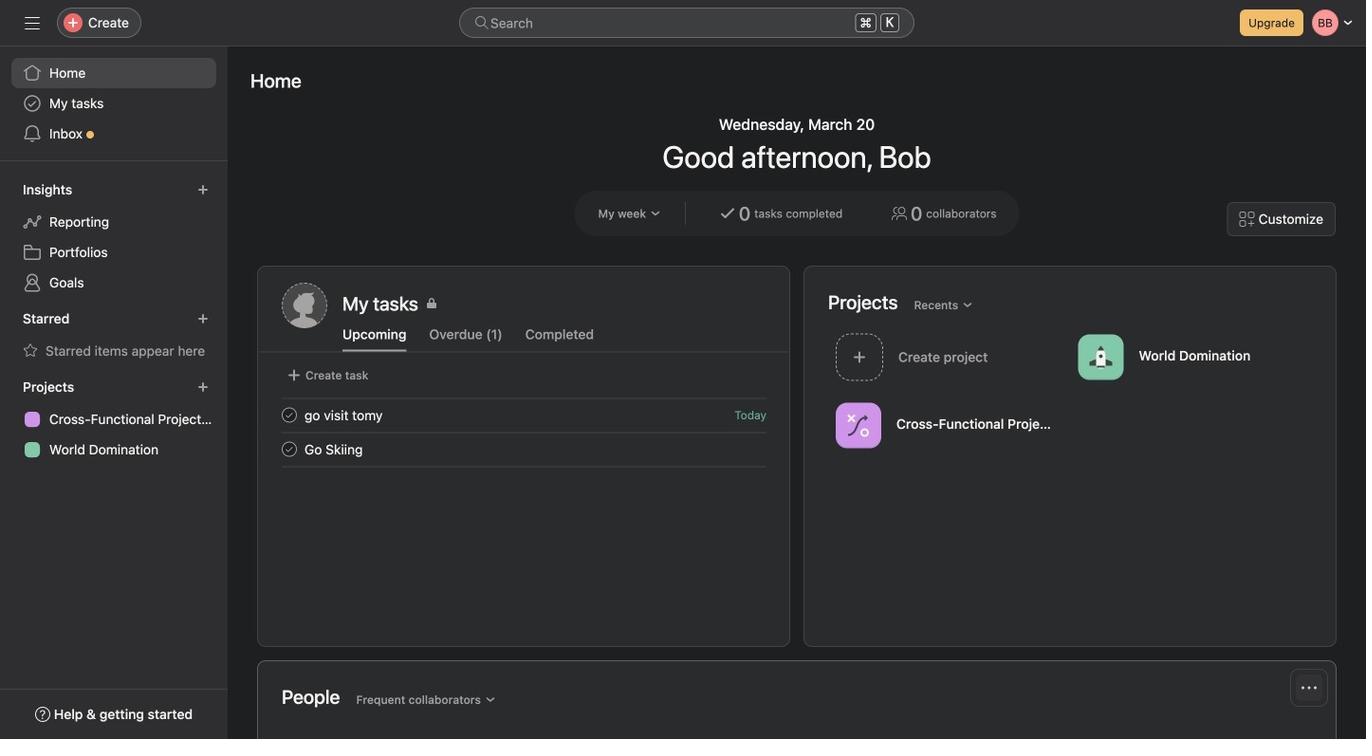 Task type: vqa. For each thing, say whether or not it's contained in the screenshot.
Mark complete checkbox
yes



Task type: locate. For each thing, give the bounding box(es) containing it.
Mark complete checkbox
[[278, 404, 301, 427]]

mark complete image
[[278, 438, 301, 461]]

list item
[[259, 398, 790, 432], [259, 432, 790, 466]]

Search tasks, projects, and more text field
[[459, 8, 915, 38]]

1 list item from the top
[[259, 398, 790, 432]]

None field
[[459, 8, 915, 38]]

global element
[[0, 47, 228, 160]]

new insights image
[[197, 184, 209, 195]]



Task type: describe. For each thing, give the bounding box(es) containing it.
Mark complete checkbox
[[278, 438, 301, 461]]

starred element
[[0, 302, 228, 370]]

add profile photo image
[[282, 283, 327, 328]]

insights element
[[0, 173, 228, 302]]

line_and_symbols image
[[847, 414, 870, 437]]

hide sidebar image
[[25, 15, 40, 30]]

new project or portfolio image
[[197, 381, 209, 393]]

projects element
[[0, 370, 228, 469]]

mark complete image
[[278, 404, 301, 427]]

rocket image
[[1090, 346, 1113, 369]]

2 list item from the top
[[259, 432, 790, 466]]

add items to starred image
[[197, 313, 209, 325]]



